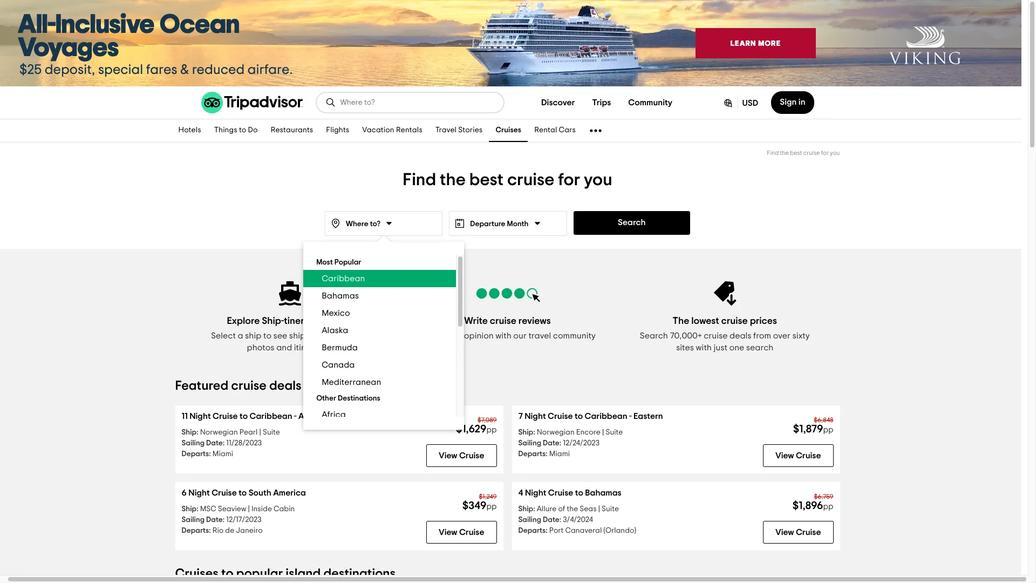 Task type: locate. For each thing, give the bounding box(es) containing it.
0 vertical spatial bahamas
[[322, 292, 359, 300]]

norwegian up 12/24/2023
[[537, 429, 575, 436]]

cruise
[[804, 150, 820, 156], [508, 171, 555, 188], [490, 316, 517, 326], [722, 316, 748, 326], [704, 332, 728, 340], [231, 380, 267, 393]]

sailing down the msc
[[182, 516, 205, 524]]

pp for $1,629
[[487, 426, 497, 434]]

1 horizontal spatial norwegian
[[537, 429, 575, 436]]

sailing down 11
[[182, 440, 205, 447]]

suite inside ship : norwegian encore | suite sailing date: 12/24/2023 departs: miami
[[606, 429, 623, 436]]

view cruise down the $1,896
[[776, 528, 822, 537]]

restaurants link
[[264, 119, 320, 142]]

1 vertical spatial best
[[470, 171, 504, 188]]

0 horizontal spatial bahamas
[[322, 292, 359, 300]]

1 horizontal spatial cruises
[[496, 127, 522, 134]]

departs: left port at the right bottom
[[519, 527, 548, 535]]

0 vertical spatial best
[[791, 150, 803, 156]]

1 vertical spatial find
[[403, 171, 436, 188]]

cruises to popular island destinations
[[175, 568, 396, 580]]

pp inside $7,089 $1,629 pp
[[487, 426, 497, 434]]

deals up the one
[[730, 332, 752, 340]]

other destinations
[[317, 395, 381, 402]]

most
[[317, 259, 333, 266]]

view for $1,879
[[776, 451, 795, 460]]

ship down 6
[[182, 505, 197, 513]]

night for $1,896
[[525, 489, 547, 497]]

1 vertical spatial search
[[640, 332, 668, 340]]

| up 12/17/2023
[[248, 505, 250, 513]]

with left the 'just'
[[696, 343, 712, 352]]

0 vertical spatial cruises
[[496, 127, 522, 134]]

2 horizontal spatial the
[[781, 150, 789, 156]]

deals up all at the left of page
[[269, 380, 302, 393]]

7
[[519, 412, 523, 421]]

best
[[791, 150, 803, 156], [470, 171, 504, 188]]

: inside ship : norwegian pearl | suite sailing date: 11/28/2023 departs: miami
[[197, 429, 198, 436]]

1 - from the left
[[294, 412, 297, 421]]

0 horizontal spatial cruises
[[175, 568, 219, 580]]

cruise up the 'just'
[[704, 332, 728, 340]]

caribbean up "pearl"
[[250, 412, 292, 421]]

date: up rio
[[206, 516, 225, 524]]

advertisement region
[[0, 0, 1022, 86]]

search
[[618, 218, 646, 227], [640, 332, 668, 340]]

ship down 7
[[519, 429, 534, 436]]

night right 6
[[189, 489, 210, 497]]

view cruise down $349
[[439, 528, 485, 537]]

cruises for cruises to popular island destinations
[[175, 568, 219, 580]]

11 night cruise to caribbean - all
[[182, 412, 309, 421]]

pp down $6,759
[[824, 503, 834, 511]]

share
[[420, 332, 443, 340]]

de
[[225, 527, 234, 535]]

do
[[248, 127, 258, 134]]

0 horizontal spatial with
[[496, 332, 512, 340]]

1 horizontal spatial the
[[567, 505, 578, 513]]

vacation
[[363, 127, 395, 134]]

| inside ship : norwegian pearl | suite sailing date: 11/28/2023 departs: miami
[[259, 429, 261, 436]]

cruise up ship : norwegian encore | suite sailing date: 12/24/2023 departs: miami
[[548, 412, 573, 421]]

0 horizontal spatial norwegian
[[200, 429, 238, 436]]

0 vertical spatial find
[[767, 150, 779, 156]]

search inside the lowest cruise prices search 70,000+ cruise deals from over sixty sites with just one search
[[640, 332, 668, 340]]

Search search field
[[340, 98, 495, 107]]

$1,249 $349 pp
[[463, 494, 497, 511]]

norwegian
[[200, 429, 238, 436], [537, 429, 575, 436]]

cruise up our
[[490, 316, 517, 326]]

ship inside ship : norwegian encore | suite sailing date: 12/24/2023 departs: miami
[[519, 429, 534, 436]]

date: inside ship : allure of the seas | suite sailing date: 3/4/2024 departs: port canaveral (orlando)
[[543, 516, 562, 524]]

the down sign in link
[[781, 150, 789, 156]]

view for $1,629
[[439, 451, 458, 460]]

2 horizontal spatial caribbean
[[585, 412, 628, 421]]

best up the departure
[[470, 171, 504, 188]]

: for $1,879
[[534, 429, 535, 436]]

departs: left rio
[[182, 527, 211, 535]]

pages
[[326, 316, 354, 326]]

1 vertical spatial for
[[558, 171, 581, 188]]

1 norwegian from the left
[[200, 429, 238, 436]]

date:
[[206, 440, 225, 447], [543, 440, 562, 447], [206, 516, 225, 524], [543, 516, 562, 524]]

1 horizontal spatial deals
[[730, 332, 752, 340]]

sailing down 7
[[519, 440, 542, 447]]

2 miami from the left
[[550, 450, 570, 458]]

0 vertical spatial the
[[781, 150, 789, 156]]

view cruise down $1,629
[[439, 451, 485, 460]]

find the best cruise for you down in
[[767, 150, 840, 156]]

night for $1,879
[[525, 412, 546, 421]]

write
[[465, 316, 488, 326]]

the down travel stories link
[[440, 171, 466, 188]]

itineraries
[[294, 343, 334, 352]]

1 horizontal spatial best
[[791, 150, 803, 156]]

| right encore
[[603, 429, 604, 436]]

2 norwegian from the left
[[537, 429, 575, 436]]

0 vertical spatial with
[[496, 332, 512, 340]]

find the best cruise for you up departure month
[[403, 171, 613, 188]]

to up encore
[[575, 412, 583, 421]]

ship down 4
[[519, 505, 534, 513]]

1 horizontal spatial bahamas
[[586, 489, 622, 497]]

ship down ship‑tinerary™ at the bottom
[[289, 332, 306, 340]]

to up seas
[[576, 489, 584, 497]]

cruise inside the write cruise reviews share your opinion with our travel community
[[490, 316, 517, 326]]

0 horizontal spatial find
[[403, 171, 436, 188]]

suite inside ship : allure of the seas | suite sailing date: 3/4/2024 departs: port canaveral (orlando)
[[602, 505, 619, 513]]

pp inside $6,759 $1,896 pp
[[824, 503, 834, 511]]

view for $1,896
[[776, 528, 795, 537]]

0 horizontal spatial ship
[[245, 332, 262, 340]]

to left see
[[263, 332, 272, 340]]

departs: inside ship : msc seaview | inside cabin sailing date: 12/17/2023 departs: rio de janeiro
[[182, 527, 211, 535]]

0 horizontal spatial the
[[440, 171, 466, 188]]

bahamas up seas
[[586, 489, 622, 497]]

bahamas up mexico
[[322, 292, 359, 300]]

|
[[259, 429, 261, 436], [603, 429, 604, 436], [248, 505, 250, 513], [599, 505, 600, 513]]

where
[[346, 220, 369, 228]]

1 vertical spatial deals
[[269, 380, 302, 393]]

suite right seas
[[602, 505, 619, 513]]

ship
[[245, 332, 262, 340], [289, 332, 306, 340]]

: for $1,896
[[534, 505, 535, 513]]

pp
[[487, 426, 497, 434], [824, 426, 834, 434], [487, 503, 497, 511], [824, 503, 834, 511]]

cruise up of
[[549, 489, 574, 497]]

rental cars link
[[528, 119, 583, 142]]

1 horizontal spatial find
[[767, 150, 779, 156]]

photos
[[247, 343, 275, 352]]

date: up port at the right bottom
[[543, 516, 562, 524]]

(orlando)
[[604, 527, 637, 535]]

caribbean for $1,879
[[585, 412, 628, 421]]

usd
[[743, 99, 759, 107]]

| inside ship : norwegian encore | suite sailing date: 12/24/2023 departs: miami
[[603, 429, 604, 436]]

1 vertical spatial you
[[584, 171, 613, 188]]

you
[[831, 150, 840, 156], [584, 171, 613, 188]]

pp for $1,896
[[824, 503, 834, 511]]

0 horizontal spatial caribbean
[[250, 412, 292, 421]]

sailing down allure
[[519, 516, 542, 524]]

caribbean
[[322, 274, 365, 283], [250, 412, 292, 421], [585, 412, 628, 421]]

suite inside ship : norwegian pearl | suite sailing date: 11/28/2023 departs: miami
[[263, 429, 280, 436]]

view cruise for $1,629
[[439, 451, 485, 460]]

in
[[799, 98, 806, 106]]

2 vertical spatial the
[[567, 505, 578, 513]]

night for $349
[[189, 489, 210, 497]]

ship down 11
[[182, 429, 197, 436]]

cruises left rental
[[496, 127, 522, 134]]

night
[[190, 412, 211, 421], [525, 412, 546, 421], [189, 489, 210, 497], [525, 489, 547, 497]]

view cruise down the $1,879
[[776, 451, 822, 460]]

sailing inside ship : msc seaview | inside cabin sailing date: 12/17/2023 departs: rio de janeiro
[[182, 516, 205, 524]]

0 horizontal spatial miami
[[213, 450, 233, 458]]

0 vertical spatial find the best cruise for you
[[767, 150, 840, 156]]

canada
[[322, 361, 355, 369]]

destinations
[[324, 568, 396, 580]]

miami inside ship : norwegian pearl | suite sailing date: 11/28/2023 departs: miami
[[213, 450, 233, 458]]

find
[[767, 150, 779, 156], [403, 171, 436, 188]]

miami
[[213, 450, 233, 458], [550, 450, 570, 458]]

pp down "$6,848"
[[824, 426, 834, 434]]

ship‑tinerary™
[[262, 316, 324, 326]]

pp for $349
[[487, 503, 497, 511]]

bermuda
[[322, 343, 358, 352]]

1 horizontal spatial caribbean
[[322, 274, 365, 283]]

| for $1,879
[[603, 429, 604, 436]]

| right "pearl"
[[259, 429, 261, 436]]

usd button
[[714, 91, 767, 114]]

2 - from the left
[[630, 412, 632, 421]]

all
[[299, 412, 309, 421]]

norwegian inside ship : norwegian pearl | suite sailing date: 11/28/2023 departs: miami
[[200, 429, 238, 436]]

with left our
[[496, 332, 512, 340]]

: inside ship : msc seaview | inside cabin sailing date: 12/17/2023 departs: rio de janeiro
[[197, 505, 198, 513]]

pp inside $6,848 $1,879 pp
[[824, 426, 834, 434]]

vacation rentals
[[363, 127, 423, 134]]

$6,848
[[814, 417, 834, 423]]

2 ship from the left
[[289, 332, 306, 340]]

1 ship from the left
[[245, 332, 262, 340]]

$1,896
[[793, 501, 824, 511]]

to up "pearl"
[[240, 412, 248, 421]]

miami down 12/24/2023
[[550, 450, 570, 458]]

to
[[239, 127, 246, 134], [263, 332, 272, 340], [240, 412, 248, 421], [575, 412, 583, 421], [239, 489, 247, 497], [576, 489, 584, 497], [221, 568, 234, 580]]

1 horizontal spatial for
[[822, 150, 829, 156]]

with
[[496, 332, 512, 340], [696, 343, 712, 352]]

ship : norwegian pearl | suite sailing date: 11/28/2023 departs: miami
[[182, 429, 280, 458]]

ship for $1,896
[[519, 505, 534, 513]]

-
[[294, 412, 297, 421], [630, 412, 632, 421]]

0 horizontal spatial find the best cruise for you
[[403, 171, 613, 188]]

1 horizontal spatial with
[[696, 343, 712, 352]]

date: left 11/28/2023
[[206, 440, 225, 447]]

1 miami from the left
[[213, 450, 233, 458]]

- left eastern
[[630, 412, 632, 421]]

1 horizontal spatial ship
[[289, 332, 306, 340]]

pp down $7,089
[[487, 426, 497, 434]]

sailing inside ship : norwegian pearl | suite sailing date: 11/28/2023 departs: miami
[[182, 440, 205, 447]]

0 horizontal spatial -
[[294, 412, 297, 421]]

: inside ship : allure of the seas | suite sailing date: 3/4/2024 departs: port canaveral (orlando)
[[534, 505, 535, 513]]

:
[[197, 429, 198, 436], [534, 429, 535, 436], [197, 505, 198, 513], [534, 505, 535, 513]]

ship inside ship : allure of the seas | suite sailing date: 3/4/2024 departs: port canaveral (orlando)
[[519, 505, 534, 513]]

to left do
[[239, 127, 246, 134]]

| inside ship : allure of the seas | suite sailing date: 3/4/2024 departs: port canaveral (orlando)
[[599, 505, 600, 513]]

rental
[[535, 127, 557, 134]]

0 vertical spatial you
[[831, 150, 840, 156]]

miami inside ship : norwegian encore | suite sailing date: 12/24/2023 departs: miami
[[550, 450, 570, 458]]

africa
[[322, 410, 346, 419]]

caribbean up encore
[[585, 412, 628, 421]]

the inside ship : allure of the seas | suite sailing date: 3/4/2024 departs: port canaveral (orlando)
[[567, 505, 578, 513]]

0 horizontal spatial you
[[584, 171, 613, 188]]

departs:
[[182, 450, 211, 458], [519, 450, 548, 458], [182, 527, 211, 535], [519, 527, 548, 535]]

travel
[[436, 127, 457, 134]]

norwegian for $1,629
[[200, 429, 238, 436]]

pp down $1,249 in the bottom left of the page
[[487, 503, 497, 511]]

things to do
[[214, 127, 258, 134]]

None search field
[[317, 93, 504, 112]]

view
[[439, 451, 458, 460], [776, 451, 795, 460], [439, 528, 458, 537], [776, 528, 795, 537]]

| right seas
[[599, 505, 600, 513]]

suite for $1,879
[[606, 429, 623, 436]]

best down sign in link
[[791, 150, 803, 156]]

1 horizontal spatial miami
[[550, 450, 570, 458]]

$6,848 $1,879 pp
[[794, 417, 834, 435]]

ship right a
[[245, 332, 262, 340]]

: for $1,629
[[197, 429, 198, 436]]

norwegian up 11/28/2023
[[200, 429, 238, 436]]

canaveral
[[566, 527, 602, 535]]

suite right encore
[[606, 429, 623, 436]]

1 vertical spatial with
[[696, 343, 712, 352]]

ship inside ship : msc seaview | inside cabin sailing date: 12/17/2023 departs: rio de janeiro
[[182, 505, 197, 513]]

- left all at the left of page
[[294, 412, 297, 421]]

miami down 11/28/2023
[[213, 450, 233, 458]]

| inside ship : msc seaview | inside cabin sailing date: 12/17/2023 departs: rio de janeiro
[[248, 505, 250, 513]]

cruises
[[496, 127, 522, 134], [175, 568, 219, 580]]

$1,249
[[479, 494, 497, 500]]

departs: down 11
[[182, 450, 211, 458]]

travel stories
[[436, 127, 483, 134]]

ship inside ship : norwegian pearl | suite sailing date: 11/28/2023 departs: miami
[[182, 429, 197, 436]]

departs: down 7
[[519, 450, 548, 458]]

: inside ship : norwegian encore | suite sailing date: 12/24/2023 departs: miami
[[534, 429, 535, 436]]

cruises down rio
[[175, 568, 219, 580]]

bahamas
[[322, 292, 359, 300], [586, 489, 622, 497]]

reviews,
[[338, 332, 370, 340]]

0 horizontal spatial for
[[558, 171, 581, 188]]

0 vertical spatial for
[[822, 150, 829, 156]]

night right 7
[[525, 412, 546, 421]]

1 horizontal spatial -
[[630, 412, 632, 421]]

the right of
[[567, 505, 578, 513]]

night right 4
[[525, 489, 547, 497]]

night right 11
[[190, 412, 211, 421]]

trips
[[593, 98, 611, 107]]

suite right "pearl"
[[263, 429, 280, 436]]

ship for $349
[[182, 505, 197, 513]]

from
[[754, 332, 772, 340]]

cruise up month on the top of page
[[508, 171, 555, 188]]

norwegian inside ship : norwegian encore | suite sailing date: 12/24/2023 departs: miami
[[537, 429, 575, 436]]

other
[[317, 395, 336, 402]]

caribbean down popular
[[322, 274, 365, 283]]

0 vertical spatial deals
[[730, 332, 752, 340]]

pp inside "$1,249 $349 pp"
[[487, 503, 497, 511]]

1 vertical spatial cruises
[[175, 568, 219, 580]]

| for $1,629
[[259, 429, 261, 436]]

date: left 12/24/2023
[[543, 440, 562, 447]]



Task type: describe. For each thing, give the bounding box(es) containing it.
search image
[[325, 97, 336, 108]]

inside
[[252, 505, 272, 513]]

pearl
[[240, 429, 258, 436]]

with inside the lowest cruise prices search 70,000+ cruise deals from over sixty sites with just one search
[[696, 343, 712, 352]]

view cruise for $349
[[439, 528, 485, 537]]

vacation rentals link
[[356, 119, 429, 142]]

12/24/2023
[[563, 440, 600, 447]]

a
[[238, 332, 243, 340]]

travel
[[529, 332, 551, 340]]

: for $349
[[197, 505, 198, 513]]

departs: inside ship : norwegian encore | suite sailing date: 12/24/2023 departs: miami
[[519, 450, 548, 458]]

rentals
[[396, 127, 423, 134]]

6
[[182, 489, 187, 497]]

cruise down $349
[[459, 528, 485, 537]]

community
[[629, 98, 673, 107]]

$6,759
[[815, 494, 834, 500]]

cruises for cruises
[[496, 127, 522, 134]]

date: inside ship : msc seaview | inside cabin sailing date: 12/17/2023 departs: rio de janeiro
[[206, 516, 225, 524]]

4 night cruise to bahamas
[[519, 489, 622, 497]]

most popular
[[317, 259, 361, 266]]

0 horizontal spatial deals
[[269, 380, 302, 393]]

suite for $1,629
[[263, 429, 280, 436]]

date: inside ship : norwegian encore | suite sailing date: 12/24/2023 departs: miami
[[543, 440, 562, 447]]

ship : allure of the seas | suite sailing date: 3/4/2024 departs: port canaveral (orlando)
[[519, 505, 637, 535]]

- for $1,629
[[294, 412, 297, 421]]

departure
[[471, 220, 506, 228]]

to?
[[370, 220, 381, 228]]

opinion
[[464, 332, 494, 340]]

rio
[[213, 527, 224, 535]]

view cruise for $1,896
[[776, 528, 822, 537]]

community
[[553, 332, 596, 340]]

hotels
[[178, 127, 201, 134]]

our
[[514, 332, 527, 340]]

4
[[519, 489, 524, 497]]

view for $349
[[439, 528, 458, 537]]

1 vertical spatial bahamas
[[586, 489, 622, 497]]

select
[[211, 332, 236, 340]]

mexico
[[322, 309, 350, 318]]

cruise up the 11 night cruise to caribbean - all
[[231, 380, 267, 393]]

island
[[286, 568, 321, 580]]

cruise down $1,629
[[459, 451, 485, 460]]

sailing inside ship : allure of the seas | suite sailing date: 3/4/2024 departs: port canaveral (orlando)
[[519, 516, 542, 524]]

- for $1,879
[[630, 412, 632, 421]]

cruise up the one
[[722, 316, 748, 326]]

cruise down the $1,896
[[796, 528, 822, 537]]

south
[[249, 489, 271, 497]]

things
[[214, 127, 237, 134]]

with inside the write cruise reviews share your opinion with our travel community
[[496, 332, 512, 340]]

sign in
[[780, 98, 806, 106]]

$1,629
[[456, 424, 487, 435]]

mediterranean
[[322, 378, 381, 387]]

night for $1,629
[[190, 412, 211, 421]]

discover
[[542, 98, 575, 107]]

cruise up seaview
[[212, 489, 237, 497]]

0 horizontal spatial best
[[470, 171, 504, 188]]

popular
[[236, 568, 283, 580]]

1 horizontal spatial find the best cruise for you
[[767, 150, 840, 156]]

prices
[[750, 316, 778, 326]]

1 vertical spatial the
[[440, 171, 466, 188]]

pp for $1,879
[[824, 426, 834, 434]]

things to do link
[[208, 119, 264, 142]]

6 night cruise to south america
[[182, 489, 306, 497]]

sign
[[780, 98, 797, 106]]

cruises link
[[489, 119, 528, 142]]

cruise down in
[[804, 150, 820, 156]]

70,000+
[[670, 332, 702, 340]]

lowest
[[692, 316, 720, 326]]

restaurants
[[271, 127, 313, 134]]

view cruise for $1,879
[[776, 451, 822, 460]]

over
[[774, 332, 791, 340]]

reviews
[[519, 316, 551, 326]]

details,
[[308, 332, 337, 340]]

of
[[559, 505, 566, 513]]

flights
[[326, 127, 350, 134]]

ship : msc seaview | inside cabin sailing date: 12/17/2023 departs: rio de janeiro
[[182, 505, 295, 535]]

just
[[714, 343, 728, 352]]

flights link
[[320, 119, 356, 142]]

sites
[[677, 343, 694, 352]]

ship : norwegian encore | suite sailing date: 12/24/2023 departs: miami
[[519, 429, 623, 458]]

7 night cruise to caribbean - eastern
[[519, 412, 663, 421]]

cruise up ship : norwegian pearl | suite sailing date: 11/28/2023 departs: miami
[[213, 412, 238, 421]]

seaview
[[218, 505, 246, 513]]

sailing inside ship : norwegian encore | suite sailing date: 12/24/2023 departs: miami
[[519, 440, 542, 447]]

see
[[274, 332, 287, 340]]

port
[[550, 527, 564, 535]]

eastern
[[634, 412, 663, 421]]

deals inside the lowest cruise prices search 70,000+ cruise deals from over sixty sites with just one search
[[730, 332, 752, 340]]

date: inside ship : norwegian pearl | suite sailing date: 11/28/2023 departs: miami
[[206, 440, 225, 447]]

$349
[[463, 501, 487, 511]]

explore
[[227, 316, 260, 326]]

popular
[[335, 259, 361, 266]]

departs: inside ship : allure of the seas | suite sailing date: 3/4/2024 departs: port canaveral (orlando)
[[519, 527, 548, 535]]

cruise down the $1,879
[[796, 451, 822, 460]]

11/28/2023
[[226, 440, 262, 447]]

ship for $1,879
[[519, 429, 534, 436]]

the
[[673, 316, 690, 326]]

america
[[273, 489, 306, 497]]

explore ship‑tinerary™ pages select a ship to see ship details, reviews, photos and itineraries
[[211, 316, 370, 352]]

1 vertical spatial find the best cruise for you
[[403, 171, 613, 188]]

travel stories link
[[429, 119, 489, 142]]

12/17/2023
[[226, 516, 262, 524]]

miami for $1,879
[[550, 450, 570, 458]]

to left popular at the left bottom of page
[[221, 568, 234, 580]]

ship for $1,629
[[182, 429, 197, 436]]

tripadvisor image
[[201, 92, 303, 113]]

msc
[[200, 505, 216, 513]]

hotels link
[[172, 119, 208, 142]]

janeiro
[[236, 527, 263, 535]]

0 vertical spatial search
[[618, 218, 646, 227]]

write cruise reviews share your opinion with our travel community
[[420, 316, 596, 340]]

to inside explore ship‑tinerary™ pages select a ship to see ship details, reviews, photos and itineraries
[[263, 332, 272, 340]]

cars
[[559, 127, 576, 134]]

1 horizontal spatial you
[[831, 150, 840, 156]]

rental cars
[[535, 127, 576, 134]]

| for $349
[[248, 505, 250, 513]]

alaska
[[322, 326, 348, 335]]

$1,879
[[794, 424, 824, 435]]

and
[[277, 343, 292, 352]]

departs: inside ship : norwegian pearl | suite sailing date: 11/28/2023 departs: miami
[[182, 450, 211, 458]]

seas
[[580, 505, 597, 513]]

sign in link
[[772, 91, 815, 114]]

miami for $1,629
[[213, 450, 233, 458]]

where to?
[[346, 220, 381, 228]]

featured
[[175, 380, 229, 393]]

discover button
[[533, 92, 584, 113]]

norwegian for $1,879
[[537, 429, 575, 436]]

11
[[182, 412, 188, 421]]

caribbean for $1,629
[[250, 412, 292, 421]]

to left south
[[239, 489, 247, 497]]

month
[[507, 220, 529, 228]]

featured cruise deals
[[175, 380, 302, 393]]



Task type: vqa. For each thing, say whether or not it's contained in the screenshot.


